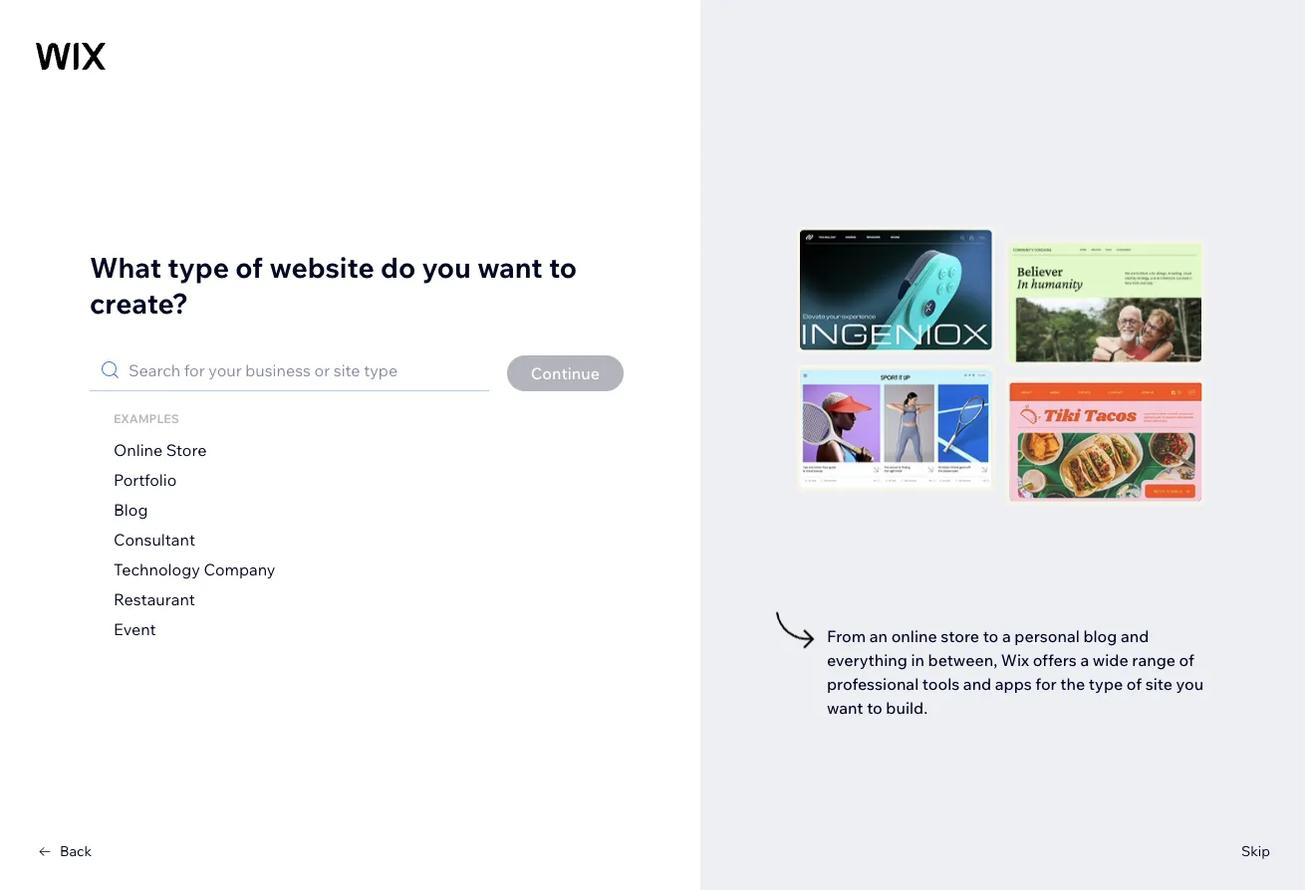 Task type: describe. For each thing, give the bounding box(es) containing it.
blog button
[[114, 498, 148, 522]]

in
[[911, 651, 925, 670]]

store
[[166, 440, 207, 460]]

range
[[1132, 651, 1176, 670]]

1 horizontal spatial and
[[1121, 627, 1149, 647]]

type inside from an online store to a personal blog and everything in between, wix offers a wide range of professional tools and apps for the type of site you want to build.
[[1089, 674, 1123, 694]]

online
[[891, 627, 937, 647]]

professional
[[827, 674, 919, 694]]

everything
[[827, 651, 907, 670]]

technology
[[114, 560, 200, 580]]

consultant button
[[114, 528, 195, 552]]

want inside from an online store to a personal blog and everything in between, wix offers a wide range of professional tools and apps for the type of site you want to build.
[[827, 698, 863, 718]]

site
[[1145, 674, 1172, 694]]

2 horizontal spatial to
[[983, 627, 999, 647]]

wix
[[1001, 651, 1029, 670]]

from an online store to a personal blog and everything in between, wix offers a wide range of professional tools and apps for the type of site you want to build.
[[827, 627, 1204, 718]]

blog
[[1083, 627, 1117, 647]]

the
[[1060, 674, 1085, 694]]

for
[[1035, 674, 1057, 694]]

portfolio
[[114, 470, 177, 490]]

online store portfolio blog consultant technology company restaurant event
[[114, 440, 275, 640]]

back button
[[36, 843, 92, 861]]

event button
[[114, 618, 156, 642]]

2 horizontal spatial of
[[1179, 651, 1194, 670]]

type inside what type of website do you want to create?
[[168, 250, 229, 284]]

restaurant button
[[114, 588, 195, 612]]

online
[[114, 440, 163, 460]]

event
[[114, 620, 156, 640]]

portfolio button
[[114, 468, 177, 492]]

online store button
[[114, 438, 207, 462]]

what type of website do you want to create?
[[90, 250, 577, 320]]

company
[[204, 560, 275, 580]]

examples
[[114, 411, 179, 426]]

an
[[869, 627, 888, 647]]

consultant
[[114, 530, 195, 550]]

wide
[[1093, 651, 1128, 670]]

between,
[[928, 651, 997, 670]]

1 vertical spatial and
[[963, 674, 991, 694]]

Search for your business or site type field
[[123, 351, 480, 391]]

you inside from an online store to a personal blog and everything in between, wix offers a wide range of professional tools and apps for the type of site you want to build.
[[1176, 674, 1204, 694]]

1 horizontal spatial of
[[1127, 674, 1142, 694]]

technology company button
[[114, 558, 275, 582]]

1 vertical spatial a
[[1080, 651, 1089, 670]]

you inside what type of website do you want to create?
[[422, 250, 471, 284]]



Task type: vqa. For each thing, say whether or not it's contained in the screenshot.
first Enhance
no



Task type: locate. For each thing, give the bounding box(es) containing it.
0 vertical spatial to
[[549, 250, 577, 284]]

0 vertical spatial a
[[1002, 627, 1011, 647]]

a left the 'wide'
[[1080, 651, 1089, 670]]

0 vertical spatial want
[[477, 250, 543, 284]]

0 horizontal spatial a
[[1002, 627, 1011, 647]]

1 horizontal spatial a
[[1080, 651, 1089, 670]]

tools
[[922, 674, 960, 694]]

1 horizontal spatial want
[[827, 698, 863, 718]]

1 vertical spatial you
[[1176, 674, 1204, 694]]

of right range
[[1179, 651, 1194, 670]]

1 vertical spatial want
[[827, 698, 863, 718]]

1 horizontal spatial you
[[1176, 674, 1204, 694]]

create?
[[90, 285, 188, 320]]

you
[[422, 250, 471, 284], [1176, 674, 1204, 694]]

apps
[[995, 674, 1032, 694]]

0 vertical spatial you
[[422, 250, 471, 284]]

skip
[[1241, 843, 1270, 860]]

1 vertical spatial type
[[1089, 674, 1123, 694]]

0 horizontal spatial you
[[422, 250, 471, 284]]

blog
[[114, 500, 148, 520]]

store
[[941, 627, 979, 647]]

1 vertical spatial to
[[983, 627, 999, 647]]

website
[[269, 250, 374, 284]]

and up range
[[1121, 627, 1149, 647]]

type
[[168, 250, 229, 284], [1089, 674, 1123, 694]]

2 vertical spatial of
[[1127, 674, 1142, 694]]

0 horizontal spatial want
[[477, 250, 543, 284]]

a up wix
[[1002, 627, 1011, 647]]

1 horizontal spatial to
[[867, 698, 882, 718]]

of left site
[[1127, 674, 1142, 694]]

type up create?
[[168, 250, 229, 284]]

build.
[[886, 698, 928, 718]]

of
[[235, 250, 263, 284], [1179, 651, 1194, 670], [1127, 674, 1142, 694]]

0 horizontal spatial and
[[963, 674, 991, 694]]

1 horizontal spatial type
[[1089, 674, 1123, 694]]

to
[[549, 250, 577, 284], [983, 627, 999, 647], [867, 698, 882, 718]]

skip button
[[1241, 843, 1270, 861]]

do
[[381, 250, 416, 284]]

type down the 'wide'
[[1089, 674, 1123, 694]]

offers
[[1033, 651, 1077, 670]]

restaurant
[[114, 590, 195, 610]]

0 horizontal spatial of
[[235, 250, 263, 284]]

0 vertical spatial and
[[1121, 627, 1149, 647]]

0 vertical spatial type
[[168, 250, 229, 284]]

want
[[477, 250, 543, 284], [827, 698, 863, 718]]

what
[[90, 250, 161, 284]]

personal
[[1014, 627, 1080, 647]]

from
[[827, 627, 866, 647]]

2 vertical spatial to
[[867, 698, 882, 718]]

1 vertical spatial of
[[1179, 651, 1194, 670]]

0 vertical spatial of
[[235, 250, 263, 284]]

want inside what type of website do you want to create?
[[477, 250, 543, 284]]

of left website at the top left of page
[[235, 250, 263, 284]]

you right site
[[1176, 674, 1204, 694]]

a
[[1002, 627, 1011, 647], [1080, 651, 1089, 670]]

to inside what type of website do you want to create?
[[549, 250, 577, 284]]

back
[[60, 843, 92, 860]]

of inside what type of website do you want to create?
[[235, 250, 263, 284]]

and down between,
[[963, 674, 991, 694]]

0 horizontal spatial to
[[549, 250, 577, 284]]

and
[[1121, 627, 1149, 647], [963, 674, 991, 694]]

0 horizontal spatial type
[[168, 250, 229, 284]]

you right the do
[[422, 250, 471, 284]]



